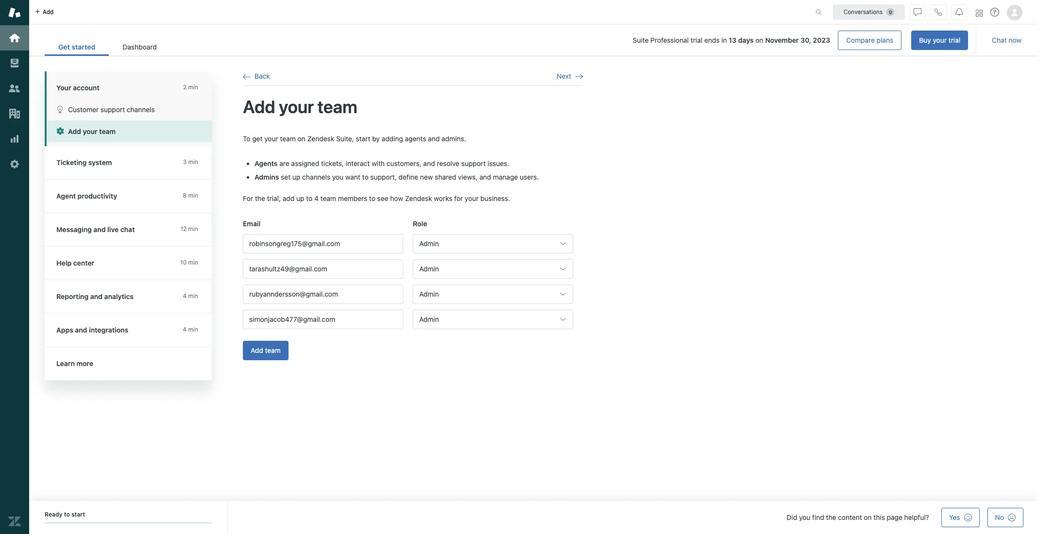 Task type: describe. For each thing, give the bounding box(es) containing it.
content
[[838, 514, 862, 522]]

get help image
[[991, 8, 999, 17]]

views,
[[458, 173, 478, 181]]

back
[[255, 72, 270, 80]]

dashboard
[[123, 43, 157, 51]]

min for ticketing system
[[188, 158, 198, 166]]

10
[[180, 259, 187, 266]]

conversations button
[[833, 4, 905, 20]]

new
[[420, 173, 433, 181]]

analytics
[[104, 292, 134, 301]]

trial for professional
[[691, 36, 703, 44]]

zendesk image
[[8, 515, 21, 528]]

2 admin from the top
[[419, 265, 439, 273]]

add team button
[[243, 341, 289, 361]]

ticketing
[[56, 158, 87, 167]]

8
[[183, 192, 187, 199]]

12 min
[[180, 225, 198, 233]]

1 admin from the top
[[419, 240, 439, 248]]

see
[[377, 194, 388, 203]]

learn more
[[56, 360, 93, 368]]

no
[[995, 514, 1004, 522]]

help center heading
[[45, 247, 222, 280]]

support,
[[370, 173, 397, 181]]

learn more heading
[[45, 347, 222, 381]]

buy your trial
[[919, 36, 961, 44]]

messaging and live chat heading
[[45, 213, 222, 247]]

want
[[345, 173, 360, 181]]

apps and integrations
[[56, 326, 128, 334]]

agent productivity heading
[[45, 180, 222, 213]]

2 email field from the top
[[243, 260, 403, 279]]

customer support channels
[[68, 105, 155, 114]]

get
[[58, 43, 70, 51]]

chat now
[[992, 36, 1022, 44]]

your
[[56, 84, 71, 92]]

3 admin from the top
[[419, 290, 439, 298]]

conversations
[[844, 8, 883, 15]]

help center
[[56, 259, 94, 267]]

trial,
[[267, 194, 281, 203]]

reporting and analytics heading
[[45, 280, 222, 314]]

add team
[[251, 347, 281, 355]]

define
[[399, 173, 418, 181]]

customers,
[[387, 159, 422, 168]]

help
[[56, 259, 72, 267]]

your inside content-title region
[[279, 96, 314, 117]]

page
[[887, 514, 903, 522]]

4 min for integrations
[[183, 326, 198, 333]]

assigned
[[291, 159, 319, 168]]

how
[[390, 194, 403, 203]]

this
[[874, 514, 885, 522]]

integrations
[[89, 326, 128, 334]]

on inside 'region'
[[298, 134, 305, 143]]

for
[[243, 194, 253, 203]]

ticketing system heading
[[45, 146, 222, 180]]

agent productivity
[[56, 192, 117, 200]]

for the trial, add up to 4 team members to see how zendesk works for your business.
[[243, 194, 510, 203]]

adding
[[382, 134, 403, 143]]

center
[[73, 259, 94, 267]]

and right agents
[[428, 134, 440, 143]]

progress-bar progress bar
[[45, 522, 212, 524]]

back button
[[243, 72, 270, 81]]

4 for reporting and analytics
[[183, 292, 187, 300]]

reporting
[[56, 292, 89, 301]]

messaging
[[56, 225, 92, 234]]

agents
[[255, 159, 278, 168]]

email
[[243, 219, 261, 228]]

start inside footer
[[71, 511, 85, 518]]

buy your trial button
[[911, 31, 968, 50]]

30,
[[801, 36, 811, 44]]

chat
[[120, 225, 135, 234]]

reporting image
[[8, 133, 21, 145]]

with
[[372, 159, 385, 168]]

add your team button
[[47, 120, 212, 142]]

resolve
[[437, 159, 459, 168]]

yes
[[949, 514, 960, 522]]

your inside button
[[933, 36, 947, 44]]

works
[[434, 194, 452, 203]]

support inside button
[[100, 105, 125, 114]]

did
[[787, 514, 797, 522]]

admin image
[[8, 158, 21, 171]]

your account heading
[[45, 71, 222, 99]]

plans
[[877, 36, 894, 44]]

button displays agent's chat status as invisible. image
[[914, 8, 922, 16]]

suite professional trial ends in 13 days on november 30, 2023
[[633, 36, 830, 44]]

to
[[243, 134, 250, 143]]

organizations image
[[8, 107, 21, 120]]

are
[[279, 159, 289, 168]]

learn
[[56, 360, 75, 368]]

suite,
[[336, 134, 354, 143]]

3
[[183, 158, 187, 166]]

1 horizontal spatial start
[[356, 134, 370, 143]]

suite
[[633, 36, 649, 44]]

0 horizontal spatial the
[[255, 194, 265, 203]]

channels inside button
[[127, 105, 155, 114]]

to get your team on zendesk suite, start by adding agents and admins.
[[243, 134, 466, 143]]

tab list containing get started
[[45, 38, 170, 56]]

admin button for third email field from the bottom of the page
[[413, 260, 573, 279]]

apps
[[56, 326, 73, 334]]

region containing to get your team on zendesk suite, start by adding agents and admins.
[[243, 134, 583, 372]]

4 email field from the top
[[243, 310, 403, 330]]

by
[[372, 134, 380, 143]]

4 for apps and integrations
[[183, 326, 187, 333]]

for
[[454, 194, 463, 203]]

chat
[[992, 36, 1007, 44]]

add for add team button
[[251, 347, 263, 355]]

your inside "button"
[[83, 127, 97, 136]]

set
[[281, 173, 291, 181]]

and up new
[[423, 159, 435, 168]]

min for help center
[[188, 259, 198, 266]]



Task type: vqa. For each thing, say whether or not it's contained in the screenshot.


Task type: locate. For each thing, give the bounding box(es) containing it.
7 min from the top
[[188, 326, 198, 333]]

find
[[812, 514, 824, 522]]

business.
[[481, 194, 510, 203]]

started
[[72, 43, 95, 51]]

add inside "button"
[[68, 127, 81, 136]]

4 min
[[183, 292, 198, 300], [183, 326, 198, 333]]

4 min inside "reporting and analytics" heading
[[183, 292, 198, 300]]

days
[[738, 36, 754, 44]]

3 min
[[183, 158, 198, 166]]

4 min for analytics
[[183, 292, 198, 300]]

1 horizontal spatial the
[[826, 514, 836, 522]]

interact
[[346, 159, 370, 168]]

add right zendesk support image
[[43, 8, 54, 15]]

admin
[[419, 240, 439, 248], [419, 265, 439, 273], [419, 290, 439, 298], [419, 315, 439, 324]]

team inside button
[[265, 347, 281, 355]]

on right days
[[756, 36, 763, 44]]

reporting and analytics
[[56, 292, 134, 301]]

min for agent productivity
[[188, 192, 198, 199]]

8 min
[[183, 192, 198, 199]]

add inside dropdown button
[[43, 8, 54, 15]]

12
[[180, 225, 187, 233]]

1 vertical spatial support
[[461, 159, 486, 168]]

live
[[107, 225, 119, 234]]

productivity
[[78, 192, 117, 200]]

buy
[[919, 36, 931, 44]]

1 horizontal spatial add
[[283, 194, 295, 203]]

13
[[729, 36, 737, 44]]

admins set up channels you want to support, define new shared views, and manage users.
[[255, 173, 539, 181]]

chat now button
[[984, 31, 1029, 50]]

get started image
[[8, 32, 21, 44]]

1 vertical spatial channels
[[302, 173, 330, 181]]

0 vertical spatial you
[[332, 173, 343, 181]]

1 vertical spatial add your team
[[68, 127, 116, 136]]

0 vertical spatial 4 min
[[183, 292, 198, 300]]

1 vertical spatial start
[[71, 511, 85, 518]]

channels down assigned
[[302, 173, 330, 181]]

0 vertical spatial 4
[[314, 194, 319, 203]]

add your team inside content-title region
[[243, 96, 357, 117]]

3 admin button from the top
[[413, 285, 573, 304]]

2 min
[[183, 84, 198, 91]]

zendesk left suite, in the left top of the page
[[307, 134, 334, 143]]

team
[[318, 96, 357, 117], [99, 127, 116, 136], [280, 134, 296, 143], [320, 194, 336, 203], [265, 347, 281, 355]]

0 horizontal spatial trial
[[691, 36, 703, 44]]

up
[[292, 173, 300, 181], [296, 194, 304, 203]]

0 horizontal spatial channels
[[127, 105, 155, 114]]

2 vertical spatial 4
[[183, 326, 187, 333]]

and right "apps"
[[75, 326, 87, 334]]

get
[[252, 134, 263, 143]]

trial left ends
[[691, 36, 703, 44]]

to down assigned
[[306, 194, 312, 203]]

no button
[[987, 508, 1024, 528]]

trial down "notifications" image
[[949, 36, 961, 44]]

4 min inside apps and integrations heading
[[183, 326, 198, 333]]

ends
[[704, 36, 720, 44]]

section containing suite professional trial ends in
[[178, 31, 968, 50]]

1 horizontal spatial on
[[756, 36, 763, 44]]

and left analytics
[[90, 292, 102, 301]]

yes button
[[941, 508, 980, 528]]

agent
[[56, 192, 76, 200]]

2 vertical spatial add
[[251, 347, 263, 355]]

add inside button
[[251, 347, 263, 355]]

1 email field from the top
[[243, 234, 403, 254]]

zendesk products image
[[976, 9, 983, 16]]

role
[[413, 219, 427, 228]]

6 min from the top
[[188, 292, 198, 300]]

you
[[332, 173, 343, 181], [799, 514, 810, 522]]

next button
[[557, 72, 583, 81]]

0 vertical spatial zendesk
[[307, 134, 334, 143]]

notifications image
[[956, 8, 963, 16]]

your account
[[56, 84, 99, 92]]

on
[[756, 36, 763, 44], [298, 134, 305, 143], [864, 514, 872, 522]]

in
[[722, 36, 727, 44]]

support up add your team "button"
[[100, 105, 125, 114]]

1 vertical spatial add
[[283, 194, 295, 203]]

0 horizontal spatial support
[[100, 105, 125, 114]]

admins.
[[442, 134, 466, 143]]

0 vertical spatial channels
[[127, 105, 155, 114]]

add
[[43, 8, 54, 15], [283, 194, 295, 203]]

0 vertical spatial add
[[43, 8, 54, 15]]

compare plans
[[846, 36, 894, 44]]

0 vertical spatial up
[[292, 173, 300, 181]]

min for your account
[[188, 84, 198, 91]]

0 vertical spatial the
[[255, 194, 265, 203]]

region
[[243, 134, 583, 372]]

0 horizontal spatial on
[[298, 134, 305, 143]]

0 horizontal spatial start
[[71, 511, 85, 518]]

zendesk
[[307, 134, 334, 143], [405, 194, 432, 203]]

on left the this
[[864, 514, 872, 522]]

dashboard tab
[[109, 38, 170, 56]]

2 horizontal spatial on
[[864, 514, 872, 522]]

your
[[933, 36, 947, 44], [279, 96, 314, 117], [83, 127, 97, 136], [264, 134, 278, 143], [465, 194, 479, 203]]

you down the tickets,
[[332, 173, 343, 181]]

get started
[[58, 43, 95, 51]]

admin button for third email field from the top of the page
[[413, 285, 573, 304]]

Email field
[[243, 234, 403, 254], [243, 260, 403, 279], [243, 285, 403, 304], [243, 310, 403, 330]]

2 min from the top
[[188, 158, 198, 166]]

to right ready
[[64, 511, 70, 518]]

1 vertical spatial 4 min
[[183, 326, 198, 333]]

4 inside "reporting and analytics" heading
[[183, 292, 187, 300]]

1 horizontal spatial channels
[[302, 173, 330, 181]]

admins
[[255, 173, 279, 181]]

agents are assigned tickets, interact with customers, and resolve support issues.
[[255, 159, 509, 168]]

2 admin button from the top
[[413, 260, 573, 279]]

start left by
[[356, 134, 370, 143]]

ticketing system
[[56, 158, 112, 167]]

to left see
[[369, 194, 375, 203]]

channels
[[127, 105, 155, 114], [302, 173, 330, 181]]

3 email field from the top
[[243, 285, 403, 304]]

add inside content-title region
[[243, 96, 275, 117]]

footer containing did you find the content on this page helpful?
[[29, 501, 1037, 534]]

the
[[255, 194, 265, 203], [826, 514, 836, 522]]

1 horizontal spatial zendesk
[[405, 194, 432, 203]]

1 admin button from the top
[[413, 234, 573, 254]]

1 horizontal spatial support
[[461, 159, 486, 168]]

admin button for first email field
[[413, 234, 573, 254]]

on up assigned
[[298, 134, 305, 143]]

1 4 min from the top
[[183, 292, 198, 300]]

up right the set
[[292, 173, 300, 181]]

account
[[73, 84, 99, 92]]

start right ready
[[71, 511, 85, 518]]

compare
[[846, 36, 875, 44]]

on inside section
[[756, 36, 763, 44]]

did you find the content on this page helpful?
[[787, 514, 929, 522]]

1 vertical spatial up
[[296, 194, 304, 203]]

min inside ticketing system heading
[[188, 158, 198, 166]]

1 min from the top
[[188, 84, 198, 91]]

0 horizontal spatial add your team
[[68, 127, 116, 136]]

apps and integrations heading
[[45, 314, 222, 347]]

customers image
[[8, 82, 21, 95]]

add
[[243, 96, 275, 117], [68, 127, 81, 136], [251, 347, 263, 355]]

and
[[428, 134, 440, 143], [423, 159, 435, 168], [479, 173, 491, 181], [93, 225, 106, 234], [90, 292, 102, 301], [75, 326, 87, 334]]

add button
[[29, 0, 60, 24]]

and left live
[[93, 225, 106, 234]]

add for content-title region
[[243, 96, 275, 117]]

4 inside apps and integrations heading
[[183, 326, 187, 333]]

support up views,
[[461, 159, 486, 168]]

team inside content-title region
[[318, 96, 357, 117]]

customer
[[68, 105, 99, 114]]

content-title region
[[243, 96, 583, 118]]

4 admin button from the top
[[413, 310, 573, 330]]

0 horizontal spatial zendesk
[[307, 134, 334, 143]]

min inside agent productivity heading
[[188, 192, 198, 199]]

0 horizontal spatial add
[[43, 8, 54, 15]]

0 vertical spatial start
[[356, 134, 370, 143]]

1 trial from the left
[[691, 36, 703, 44]]

min for apps and integrations
[[188, 326, 198, 333]]

helpful?
[[904, 514, 929, 522]]

the right for
[[255, 194, 265, 203]]

4 min from the top
[[188, 225, 198, 233]]

you right did
[[799, 514, 810, 522]]

manage
[[493, 173, 518, 181]]

trial inside button
[[949, 36, 961, 44]]

admin button for 4th email field from the top
[[413, 310, 573, 330]]

customer support channels button
[[47, 99, 212, 120]]

add inside 'region'
[[283, 194, 295, 203]]

tickets,
[[321, 159, 344, 168]]

to right want
[[362, 173, 369, 181]]

1 vertical spatial you
[[799, 514, 810, 522]]

issues.
[[488, 159, 509, 168]]

1 vertical spatial add
[[68, 127, 81, 136]]

you inside 'region'
[[332, 173, 343, 181]]

system
[[88, 158, 112, 167]]

2 4 min from the top
[[183, 326, 198, 333]]

3 min from the top
[[188, 192, 198, 199]]

members
[[338, 194, 367, 203]]

you inside footer
[[799, 514, 810, 522]]

min inside messaging and live chat heading
[[188, 225, 198, 233]]

2 vertical spatial on
[[864, 514, 872, 522]]

5 min from the top
[[188, 259, 198, 266]]

team inside "button"
[[99, 127, 116, 136]]

the right find
[[826, 514, 836, 522]]

1 vertical spatial zendesk
[[405, 194, 432, 203]]

on inside footer
[[864, 514, 872, 522]]

next
[[557, 72, 571, 80]]

2 trial from the left
[[949, 36, 961, 44]]

channels up add your team "button"
[[127, 105, 155, 114]]

learn more button
[[45, 347, 210, 380]]

0 vertical spatial add your team
[[243, 96, 357, 117]]

0 vertical spatial support
[[100, 105, 125, 114]]

zendesk support image
[[8, 6, 21, 19]]

4 admin from the top
[[419, 315, 439, 324]]

ready
[[45, 511, 62, 518]]

1 vertical spatial the
[[826, 514, 836, 522]]

0 vertical spatial add
[[243, 96, 275, 117]]

footer
[[29, 501, 1037, 534]]

and right views,
[[479, 173, 491, 181]]

now
[[1009, 36, 1022, 44]]

min inside your account heading
[[188, 84, 198, 91]]

10 min
[[180, 259, 198, 266]]

min inside help center heading
[[188, 259, 198, 266]]

4
[[314, 194, 319, 203], [183, 292, 187, 300], [183, 326, 187, 333]]

1 horizontal spatial add your team
[[243, 96, 357, 117]]

more
[[76, 360, 93, 368]]

1 vertical spatial on
[[298, 134, 305, 143]]

views image
[[8, 57, 21, 69]]

add right trial,
[[283, 194, 295, 203]]

add your team inside add your team "button"
[[68, 127, 116, 136]]

up right trial,
[[296, 194, 304, 203]]

min inside apps and integrations heading
[[188, 326, 198, 333]]

min
[[188, 84, 198, 91], [188, 158, 198, 166], [188, 192, 198, 199], [188, 225, 198, 233], [188, 259, 198, 266], [188, 292, 198, 300], [188, 326, 198, 333]]

0 vertical spatial on
[[756, 36, 763, 44]]

1 vertical spatial 4
[[183, 292, 187, 300]]

min for messaging and live chat
[[188, 225, 198, 233]]

November 30, 2023 text field
[[765, 36, 830, 44]]

min for reporting and analytics
[[188, 292, 198, 300]]

trial for your
[[949, 36, 961, 44]]

0 horizontal spatial you
[[332, 173, 343, 181]]

main element
[[0, 0, 29, 534]]

min inside "reporting and analytics" heading
[[188, 292, 198, 300]]

1 horizontal spatial trial
[[949, 36, 961, 44]]

1 horizontal spatial you
[[799, 514, 810, 522]]

section
[[178, 31, 968, 50]]

tab list
[[45, 38, 170, 56]]

support inside 'region'
[[461, 159, 486, 168]]

zendesk right how
[[405, 194, 432, 203]]

compare plans button
[[838, 31, 902, 50]]



